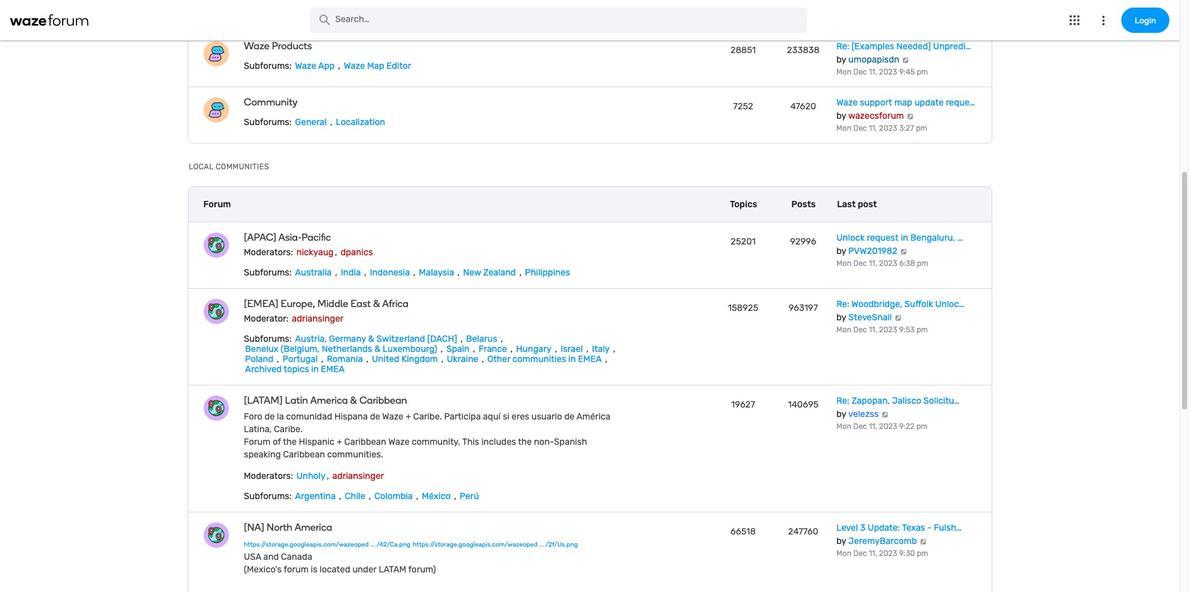 Task type: locate. For each thing, give the bounding box(es) containing it.
4 by from the top
[[836, 312, 846, 323]]

11, down jeremybarcomb link
[[869, 550, 877, 558]]

mon dec 11, 2023 6:38 pm
[[836, 259, 928, 268]]

...
[[370, 541, 375, 549], [539, 541, 544, 549]]

adriansinger link up chile link
[[331, 471, 385, 482]]

1 horizontal spatial forum
[[244, 437, 271, 448]]

america for north
[[295, 522, 332, 534]]

america up https://storage.googleapis.com/wazeoped ... /42/ca.png link
[[295, 522, 332, 534]]

mon down wazecsforum
[[836, 124, 851, 133]]

subforums: austria, germany & switzerland [dach] , belarus , benelux (belgium, netherlands & luxembourg) , spain , france , hungary , israel , italy , poland , portugal , romania , united kingdom , ukraine , other communities in emea , archived topics in emea
[[244, 334, 615, 375]]

6 2023 from the top
[[879, 550, 897, 558]]

america up comunidad
[[310, 395, 348, 407]]

view the latest post image for [emea] europe, middle east & africa
[[894, 315, 902, 321]]

re: [examples needed] unpredi… by umopapisdn
[[836, 41, 971, 65]]

2023 left the '9:53'
[[879, 326, 897, 335]]

[latam] latin america & caribbean link
[[244, 395, 609, 407]]

2 subforums: from the top
[[244, 117, 292, 128]]

jeremybarcomb link
[[848, 536, 917, 547]]

pm for [latam] latin america & caribbean
[[916, 422, 928, 431]]

re: left [examples
[[836, 41, 849, 52]]

view the latest post image down the texas at bottom right
[[919, 539, 927, 545]]

in left italy
[[568, 354, 576, 365]]

1 horizontal spatial +
[[406, 412, 411, 422]]

re: up velezss link
[[836, 396, 849, 407]]

dpanics link
[[339, 247, 374, 258]]

waze left 'support'
[[836, 97, 858, 108]]

https://storage.googleapis.com/wazeoped up canada
[[244, 541, 369, 549]]

pm right the 9:22
[[916, 422, 928, 431]]

0 vertical spatial moderators:
[[244, 247, 293, 258]]

unholy link
[[295, 471, 327, 482]]

6 dec from the top
[[853, 550, 867, 558]]

caribbean up hispana
[[359, 395, 407, 407]]

view the latest post image up '6:38'
[[900, 249, 908, 255]]

2 horizontal spatial de
[[564, 412, 574, 422]]

subforums: inside subforums: austria, germany & switzerland [dach] , belarus , benelux (belgium, netherlands & luxembourg) , spain , france , hungary , israel , italy , poland , portugal , romania , united kingdom , ukraine , other communities in emea , archived topics in emea
[[244, 334, 292, 345]]

view the latest post image down re: woodbridge, suffolk unloc… link
[[894, 315, 902, 321]]

italy link
[[591, 344, 611, 355]]

caribe.
[[413, 412, 442, 422], [274, 424, 303, 435]]

waze inside waze support map update reque… by wazecsforum
[[836, 97, 858, 108]]

3 11, from the top
[[869, 259, 877, 268]]

caribe. down [latam] latin america & caribbean link
[[413, 412, 442, 422]]

waze support map update reque… link
[[836, 97, 975, 108]]

in
[[901, 233, 908, 243], [568, 354, 576, 365], [311, 364, 319, 375]]

austria,
[[295, 334, 327, 345]]

2023 left 9:45
[[879, 68, 897, 77]]

pvw201982 link
[[848, 246, 897, 257]]

5 11, from the top
[[869, 422, 877, 431]]

mon for [apac] asia-pacific
[[836, 259, 851, 268]]

2023 for waze products
[[879, 68, 897, 77]]

0 vertical spatial re:
[[836, 41, 849, 52]]

map
[[367, 61, 384, 71]]

[latam] latin america & caribbean foro de la comunidad hispana de waze + caribe. participa aquí si eres usuario de américa latina, caribe. forum of the hispanic + caribbean waze community. this includes the non-spanish speaking caribbean communities.
[[244, 395, 610, 460]]

1 horizontal spatial https://storage.googleapis.com/wazeoped
[[413, 541, 538, 549]]

africa
[[382, 298, 409, 310]]

0 vertical spatial america
[[310, 395, 348, 407]]

by left wazecsforum
[[836, 111, 846, 121]]

3 by from the top
[[836, 246, 846, 257]]

0 vertical spatial adriansinger link
[[291, 314, 345, 324]]

subforums: down community
[[244, 117, 292, 128]]

umopapisdn
[[848, 54, 899, 65]]

mon down unlock
[[836, 259, 851, 268]]

9:30
[[899, 550, 915, 558]]

0 vertical spatial no unread posts image
[[203, 233, 229, 258]]

... left /42/ca.png
[[370, 541, 375, 549]]

5 by from the top
[[836, 409, 846, 420]]

pm right '6:38'
[[917, 259, 928, 268]]

4 dec from the top
[[853, 326, 867, 335]]

by left umopapisdn link
[[836, 54, 846, 65]]

3 mon from the top
[[836, 259, 851, 268]]

11, down 'wazecsforum' link
[[869, 124, 877, 133]]

de left la
[[264, 412, 275, 422]]

umopapisdn link
[[848, 54, 899, 65]]

6:38
[[899, 259, 915, 268]]

11, down umopapisdn
[[869, 68, 877, 77]]

benelux
[[245, 344, 279, 355]]

india link
[[339, 268, 362, 278]]

dec down wazecsforum
[[853, 124, 867, 133]]

waze support map update reque… by wazecsforum
[[836, 97, 975, 121]]

3 2023 from the top
[[879, 259, 897, 268]]

0 horizontal spatial the
[[283, 437, 297, 448]]

& right 'east'
[[373, 298, 380, 310]]

1 de from the left
[[264, 412, 275, 422]]

mon down stevesnail
[[836, 326, 851, 335]]

2 dec from the top
[[853, 124, 867, 133]]

subforums: for subforums: argentina , chile , colombia , méxico , perú
[[244, 491, 292, 502]]

5 subforums: from the top
[[244, 491, 292, 502]]

pm right 9:30
[[917, 550, 928, 558]]

1 horizontal spatial in
[[568, 354, 576, 365]]

6 11, from the top
[[869, 550, 877, 558]]

11, down the stevesnail link
[[869, 326, 877, 335]]

3 re: from the top
[[836, 396, 849, 407]]

by
[[836, 54, 846, 65], [836, 111, 846, 121], [836, 246, 846, 257], [836, 312, 846, 323], [836, 409, 846, 420], [836, 536, 846, 547]]

& up hispana
[[350, 395, 357, 407]]

1 vertical spatial caribe.
[[274, 424, 303, 435]]

2 horizontal spatial in
[[901, 233, 908, 243]]

in right "topics"
[[311, 364, 319, 375]]

stevesnail link
[[848, 312, 892, 323]]

moderators: down speaking
[[244, 471, 293, 482]]

5 2023 from the top
[[879, 422, 897, 431]]

2023 for [apac] asia-pacific
[[879, 259, 897, 268]]

la
[[277, 412, 284, 422]]

https://storage.googleapis.com/wazeoped down perú 'link'
[[413, 541, 538, 549]]

1 mon from the top
[[836, 68, 851, 77]]

caribbean down 'hispanic'
[[283, 450, 325, 460]]

no unread posts image for [apac] asia-pacific
[[203, 233, 229, 258]]

no unread posts image left [na]
[[203, 523, 229, 548]]

asia-
[[278, 231, 301, 243]]

australia link
[[294, 268, 333, 278]]

pm for [emea] europe, middle east & africa
[[917, 326, 928, 335]]

new zealand link
[[462, 268, 517, 278]]

poland link
[[244, 354, 275, 365]]

[latam]
[[244, 395, 283, 407]]

solicitu…
[[923, 396, 960, 407]]

dec down pvw201982 'link'
[[853, 259, 867, 268]]

2023 down jeremybarcomb link
[[879, 550, 897, 558]]

dec down jeremybarcomb
[[853, 550, 867, 558]]

last post
[[837, 199, 877, 210]]

forum down latina,
[[244, 437, 271, 448]]

view the latest post image up 9:45
[[902, 57, 910, 63]]

[emea] europe, middle east & africa link
[[244, 298, 609, 310]]

2 re: from the top
[[836, 299, 849, 310]]

poland
[[245, 354, 273, 365]]

mon dec 11, 2023 9:22 pm
[[836, 422, 928, 431]]

subforums: for subforums: waze app , waze map editor
[[244, 61, 292, 71]]

0 horizontal spatial ...
[[370, 541, 375, 549]]

by left the stevesnail link
[[836, 312, 846, 323]]

1 https://storage.googleapis.com/wazeoped from the left
[[244, 541, 369, 549]]

dec for [latam] latin america & caribbean
[[853, 422, 867, 431]]

2023 left '6:38'
[[879, 259, 897, 268]]

adriansinger link up austria,
[[291, 314, 345, 324]]

pm right the '9:53'
[[917, 326, 928, 335]]

méxico
[[422, 491, 451, 502]]

mon for [na] north america
[[836, 550, 851, 558]]

view the latest post image
[[906, 113, 914, 120]]

perú link
[[458, 491, 480, 502]]

hispanic
[[299, 437, 334, 448]]

2023 left the 9:22
[[879, 422, 897, 431]]

1 vertical spatial adriansinger
[[332, 471, 384, 482]]

dec for [emea] europe, middle east & africa
[[853, 326, 867, 335]]

america inside [latam] latin america & caribbean foro de la comunidad hispana de waze + caribe. participa aquí si eres usuario de américa latina, caribe. forum of the hispanic + caribbean waze community. this includes the non-spanish speaking caribbean communities.
[[310, 395, 348, 407]]

9:22
[[899, 422, 915, 431]]

netherlands
[[322, 344, 372, 355]]

waze left community.
[[388, 437, 410, 448]]

pm for community
[[916, 124, 927, 133]]

mon for community
[[836, 124, 851, 133]]

,
[[338, 61, 340, 71], [330, 117, 332, 128], [335, 247, 337, 258], [335, 268, 337, 278], [364, 268, 366, 278], [413, 268, 415, 278], [457, 268, 460, 278], [519, 268, 522, 278], [461, 334, 463, 345], [501, 334, 503, 345], [441, 344, 443, 355], [473, 344, 475, 355], [510, 344, 513, 355], [555, 344, 557, 355], [586, 344, 588, 355], [613, 344, 615, 355], [277, 354, 279, 365], [321, 354, 323, 365], [366, 354, 368, 365], [441, 354, 443, 365], [482, 354, 484, 365], [605, 354, 607, 365], [327, 471, 329, 482], [339, 491, 341, 502], [369, 491, 371, 502], [416, 491, 418, 502], [454, 491, 456, 502]]

1 11, from the top
[[869, 68, 877, 77]]

... left /2f/us.png
[[539, 541, 544, 549]]

0 vertical spatial caribbean
[[359, 395, 407, 407]]

mon for waze products
[[836, 68, 851, 77]]

in right request
[[901, 233, 908, 243]]

moderators: unholy , adriansinger
[[244, 471, 384, 482]]

2 mon from the top
[[836, 124, 851, 133]]

subforums: down moderator:
[[244, 334, 292, 345]]

3:27
[[899, 124, 914, 133]]

11, for [apac] asia-pacific
[[869, 259, 877, 268]]

[apac] asia-pacific moderators: nickyaug , dpanics
[[244, 231, 373, 258]]

re: woodbridge, suffolk unloc… link
[[836, 299, 964, 310]]

6 by from the top
[[836, 536, 846, 547]]

dec down stevesnail
[[853, 326, 867, 335]]

mon down velezss link
[[836, 422, 851, 431]]

2 by from the top
[[836, 111, 846, 121]]

3 subforums: from the top
[[244, 268, 292, 278]]

6 mon from the top
[[836, 550, 851, 558]]

…
[[957, 233, 963, 243]]

5 dec from the top
[[853, 422, 867, 431]]

archived
[[245, 364, 282, 375]]

malaysia
[[419, 268, 454, 278]]

adriansinger
[[292, 314, 343, 324], [332, 471, 384, 482]]

view the latest post image up mon dec 11, 2023 9:22 pm
[[881, 412, 889, 418]]

de right usuario
[[564, 412, 574, 422]]

forum locked image
[[203, 396, 229, 421]]

5 mon from the top
[[836, 422, 851, 431]]

0 vertical spatial +
[[406, 412, 411, 422]]

1 horizontal spatial de
[[370, 412, 380, 422]]

1 re: from the top
[[836, 41, 849, 52]]

1 2023 from the top
[[879, 68, 897, 77]]

adriansinger up chile link
[[332, 471, 384, 482]]

subforums: for subforums: austria, germany & switzerland [dach] , belarus , benelux (belgium, netherlands & luxembourg) , spain , france , hungary , israel , italy , poland , portugal , romania , united kingdom , ukraine , other communities in emea , archived topics in emea
[[244, 334, 292, 345]]

east
[[350, 298, 371, 310]]

de right hispana
[[370, 412, 380, 422]]

4 2023 from the top
[[879, 326, 897, 335]]

by left velezss link
[[836, 409, 846, 420]]

& right 'germany'
[[368, 334, 374, 345]]

waze left app
[[295, 61, 316, 71]]

pm for waze products
[[917, 68, 928, 77]]

subforums: up north
[[244, 491, 292, 502]]

0 horizontal spatial in
[[311, 364, 319, 375]]

2023 for [latam] latin america & caribbean
[[879, 422, 897, 431]]

forum down 'local communities'
[[203, 199, 231, 210]]

view the latest post image
[[902, 57, 910, 63], [900, 249, 908, 255], [894, 315, 902, 321], [881, 412, 889, 418], [919, 539, 927, 545]]

[emea]
[[244, 298, 278, 310]]

2 vertical spatial re:
[[836, 396, 849, 407]]

of
[[273, 437, 281, 448]]

posts
[[791, 199, 816, 210]]

3 de from the left
[[564, 412, 574, 422]]

benelux (belgium, netherlands & luxembourg) link
[[244, 344, 439, 355]]

+ up the communities.
[[337, 437, 342, 448]]

subforums: for subforums: general , localization
[[244, 117, 292, 128]]

4 11, from the top
[[869, 326, 877, 335]]

by down unlock
[[836, 246, 846, 257]]

re: zapopan, jalisco solicitu… link
[[836, 396, 960, 407]]

1 dec from the top
[[853, 68, 867, 77]]

1 horizontal spatial ...
[[539, 541, 544, 549]]

reque…
[[946, 97, 975, 108]]

92996
[[790, 237, 816, 247]]

0 horizontal spatial +
[[337, 437, 342, 448]]

caribbean up the communities.
[[344, 437, 386, 448]]

+ down [latam] latin america & caribbean link
[[406, 412, 411, 422]]

0 horizontal spatial https://storage.googleapis.com/wazeoped
[[244, 541, 369, 549]]

2 2023 from the top
[[879, 124, 897, 133]]

1 by from the top
[[836, 54, 846, 65]]

0 horizontal spatial de
[[264, 412, 275, 422]]

mon down umopapisdn link
[[836, 68, 851, 77]]

0 vertical spatial adriansinger
[[292, 314, 343, 324]]

2 no unread posts image from the top
[[203, 523, 229, 548]]

subforums: down waze products
[[244, 61, 292, 71]]

by down level
[[836, 536, 846, 547]]

france
[[479, 344, 507, 355]]

4 subforums: from the top
[[244, 334, 292, 345]]

4 mon from the top
[[836, 326, 851, 335]]

aquí
[[483, 412, 501, 422]]

2023 for community
[[879, 124, 897, 133]]

1 vertical spatial moderators:
[[244, 471, 293, 482]]

11, down pvw201982 'link'
[[869, 259, 877, 268]]

2 de from the left
[[370, 412, 380, 422]]

1 vertical spatial forum
[[244, 437, 271, 448]]

no unread posts image for [na] north america
[[203, 523, 229, 548]]

by inside the level 3 update: texas - fulsh… by jeremybarcomb
[[836, 536, 846, 547]]

moderators:
[[244, 247, 293, 258], [244, 471, 293, 482]]

no unread posts image left [apac]
[[203, 233, 229, 258]]

nickyaug link
[[295, 247, 335, 258]]

caribbean
[[359, 395, 407, 407], [344, 437, 386, 448], [283, 450, 325, 460]]

re: inside re: woodbridge, suffolk unloc… by stevesnail
[[836, 299, 849, 310]]

pm right 9:45
[[917, 68, 928, 77]]

forum)
[[408, 565, 436, 576]]

0 vertical spatial forum
[[203, 199, 231, 210]]

caribe. down la
[[274, 424, 303, 435]]

dec down velezss link
[[853, 422, 867, 431]]

pm right 3:27 at the right top of page
[[916, 124, 927, 133]]

dec for waze products
[[853, 68, 867, 77]]

the
[[283, 437, 297, 448], [518, 437, 532, 448]]

https://storage.googleapis.com/wazeoped ... /2f/us.png link
[[413, 539, 578, 551]]

argentina
[[295, 491, 336, 502]]

general link
[[294, 117, 328, 128]]

re: inside re: [examples needed] unpredi… by umopapisdn
[[836, 41, 849, 52]]

the right of
[[283, 437, 297, 448]]

mon down level
[[836, 550, 851, 558]]

canada
[[281, 552, 312, 563]]

view the latest post image for waze products
[[902, 57, 910, 63]]

1 moderators: from the top
[[244, 247, 293, 258]]

/42/ca.png
[[377, 541, 410, 549]]

pm for [na] north america
[[917, 550, 928, 558]]

2023 down 'wazecsforum' link
[[879, 124, 897, 133]]

247760
[[788, 527, 818, 538]]

1 subforums: from the top
[[244, 61, 292, 71]]

0 vertical spatial caribe.
[[413, 412, 442, 422]]

11, down velezss
[[869, 422, 877, 431]]

1 no unread posts image from the top
[[203, 233, 229, 258]]

2 ... from the left
[[539, 541, 544, 549]]

no unread posts image
[[203, 233, 229, 258], [203, 523, 229, 548]]

romania
[[327, 354, 363, 365]]

request
[[867, 233, 899, 243]]

1 vertical spatial no unread posts image
[[203, 523, 229, 548]]

the left non-
[[518, 437, 532, 448]]

dec down umopapisdn
[[853, 68, 867, 77]]

3 dec from the top
[[853, 259, 867, 268]]

moderators: down [apac]
[[244, 247, 293, 258]]

& inside [latam] latin america & caribbean foro de la comunidad hispana de waze + caribe. participa aquí si eres usuario de américa latina, caribe. forum of the hispanic + caribbean waze community. this includes the non-spanish speaking caribbean communities.
[[350, 395, 357, 407]]

2 11, from the top
[[869, 124, 877, 133]]

pvw201982
[[848, 246, 897, 257]]

1 vertical spatial re:
[[836, 299, 849, 310]]

india
[[341, 268, 361, 278]]

adriansinger up austria,
[[292, 314, 343, 324]]

1 horizontal spatial the
[[518, 437, 532, 448]]

philippines
[[525, 268, 570, 278]]

1 vertical spatial america
[[295, 522, 332, 534]]

mon for [latam] latin america & caribbean
[[836, 422, 851, 431]]

re: up the stevesnail link
[[836, 299, 849, 310]]

mon dec 11, 2023 9:53 pm
[[836, 326, 928, 335]]

subforums: up [emea]
[[244, 268, 292, 278]]



Task type: describe. For each thing, give the bounding box(es) containing it.
topics
[[730, 199, 757, 210]]

re: inside re: zapopan, jalisco solicitu… by velezss
[[836, 396, 849, 407]]

local communities
[[189, 163, 269, 171]]

américa
[[576, 412, 610, 422]]

indonesia
[[370, 268, 410, 278]]

forum locked image
[[203, 299, 229, 324]]

11, for [emea] europe, middle east & africa
[[869, 326, 877, 335]]

pm for [apac] asia-pacific
[[917, 259, 928, 268]]

[apac]
[[244, 231, 276, 243]]

comunidad
[[286, 412, 332, 422]]

waze down [latam] latin america & caribbean link
[[382, 412, 403, 422]]

140695
[[788, 400, 819, 410]]

luxembourg)
[[383, 344, 437, 355]]

support
[[860, 97, 892, 108]]

this
[[462, 437, 479, 448]]

0 horizontal spatial caribe.
[[274, 424, 303, 435]]

editor
[[386, 61, 411, 71]]

pacific
[[301, 231, 331, 243]]

19627
[[731, 400, 755, 410]]

unholy
[[296, 471, 326, 482]]

, inside [apac] asia-pacific moderators: nickyaug , dpanics
[[335, 247, 337, 258]]

re: for [latam] latin america & caribbean
[[836, 299, 849, 310]]

view the latest post image for [na] north america
[[919, 539, 927, 545]]

woodbridge,
[[851, 299, 902, 310]]

map
[[894, 97, 912, 108]]

moderators: inside [apac] asia-pacific moderators: nickyaug , dpanics
[[244, 247, 293, 258]]

dpanics
[[341, 247, 373, 258]]

by inside re: woodbridge, suffolk unloc… by stevesnail
[[836, 312, 846, 323]]

colombia
[[374, 491, 413, 502]]

belarus link
[[465, 334, 499, 345]]

subforums: for subforums: australia , india , indonesia , malaysia , new zealand , philippines
[[244, 268, 292, 278]]

spain
[[446, 344, 470, 355]]

north
[[267, 522, 292, 534]]

communication
[[291, 9, 356, 20]]

switzerland
[[376, 334, 425, 345]]

2023 for [na] north america
[[879, 550, 897, 558]]

1 the from the left
[[283, 437, 297, 448]]

by inside waze support map update reque… by wazecsforum
[[836, 111, 846, 121]]

si
[[503, 412, 509, 422]]

waze left map
[[344, 61, 365, 71]]

2 the from the left
[[518, 437, 532, 448]]

israel link
[[559, 344, 584, 355]]

eres
[[512, 412, 529, 422]]

1 vertical spatial +
[[337, 437, 342, 448]]

austria, germany & switzerland [dach] link
[[294, 334, 458, 345]]

0 horizontal spatial forum
[[203, 199, 231, 210]]

11, for community
[[869, 124, 877, 133]]

united kingdom link
[[371, 354, 439, 365]]

adriansinger inside [emea] europe, middle east & africa moderator: adriansinger
[[292, 314, 343, 324]]

romania link
[[326, 354, 364, 365]]

israel
[[561, 344, 583, 355]]

waze left products
[[244, 40, 269, 52]]

re: for community
[[836, 41, 849, 52]]

forum
[[284, 565, 309, 576]]

malaysia link
[[418, 268, 455, 278]]

963197
[[789, 303, 818, 314]]

& right netherlands
[[374, 344, 381, 355]]

https://storage.googleapis.com/wazeoped ... /42/ca.png link
[[244, 539, 410, 551]]

11, for [na] north america
[[869, 550, 877, 558]]

7252
[[733, 101, 753, 112]]

moderator:
[[244, 314, 288, 324]]

by inside re: [examples needed] unpredi… by umopapisdn
[[836, 54, 846, 65]]

1 vertical spatial adriansinger link
[[331, 471, 385, 482]]

[na]
[[244, 522, 264, 534]]

dec for [na] north america
[[853, 550, 867, 558]]

dec for [apac] asia-pacific
[[853, 259, 867, 268]]

products
[[272, 40, 312, 52]]

unpredi…
[[933, 41, 971, 52]]

66518
[[731, 527, 756, 538]]

texas
[[902, 523, 925, 534]]

0 horizontal spatial emea
[[321, 364, 345, 375]]

stevesnail
[[848, 312, 892, 323]]

hispana
[[334, 412, 368, 422]]

portugal
[[283, 354, 318, 365]]

italy
[[592, 344, 610, 355]]

ukraine link
[[446, 354, 480, 365]]

level 3 update: texas - fulsh… link
[[836, 523, 962, 534]]

25201
[[731, 237, 756, 247]]

forum inside [latam] latin america & caribbean foro de la comunidad hispana de waze + caribe. participa aquí si eres usuario de américa latina, caribe. forum of the hispanic + caribbean waze community. this includes the non-spanish speaking caribbean communities.
[[244, 437, 271, 448]]

1 ... from the left
[[370, 541, 375, 549]]

[apac] asia-pacific link
[[244, 231, 609, 243]]

2 moderators: from the top
[[244, 471, 293, 482]]

re: zapopan, jalisco solicitu… by velezss
[[836, 396, 960, 420]]

guidelines
[[358, 9, 401, 20]]

chile
[[345, 491, 365, 502]]

mon dec 11, 2023 3:27 pm
[[836, 124, 927, 133]]

located
[[320, 565, 350, 576]]

foro
[[244, 412, 262, 422]]

158925
[[728, 303, 758, 314]]

2 https://storage.googleapis.com/wazeoped from the left
[[413, 541, 538, 549]]

needed]
[[896, 41, 931, 52]]

latin
[[285, 395, 308, 407]]

& inside [emea] europe, middle east & africa moderator: adriansinger
[[373, 298, 380, 310]]

ukraine
[[447, 354, 478, 365]]

2023 for [emea] europe, middle east & africa
[[879, 326, 897, 335]]

9:45
[[899, 68, 915, 77]]

unlock
[[836, 233, 865, 243]]

3
[[860, 523, 865, 534]]

usa
[[244, 552, 261, 563]]

[na] north america
[[244, 522, 332, 534]]

in inside unlock request in bengaluru, … by pvw201982
[[901, 233, 908, 243]]

https://storage.googleapis.com/wazeoped ... /42/ca.png https://storage.googleapis.com/wazeoped ... /2f/us.png usa and canada (mexico's forum is located under latam forum)
[[244, 541, 578, 576]]

view the latest post image for [apac] asia-pacific
[[900, 249, 908, 255]]

unlock request in bengaluru, … by pvw201982
[[836, 233, 963, 257]]

[dach]
[[427, 334, 457, 345]]

dec for community
[[853, 124, 867, 133]]

2 vertical spatial caribbean
[[283, 450, 325, 460]]

waze app link
[[294, 61, 336, 71]]

nickyaug
[[296, 247, 334, 258]]

view the latest post image for [latam] latin america & caribbean
[[881, 412, 889, 418]]

11, for [latam] latin america & caribbean
[[869, 422, 877, 431]]

1 horizontal spatial caribe.
[[413, 412, 442, 422]]

velezss
[[848, 409, 879, 420]]

by inside unlock request in bengaluru, … by pvw201982
[[836, 246, 846, 257]]

local communities link
[[189, 163, 269, 171]]

portugal link
[[281, 354, 319, 365]]

wazecsforum
[[848, 111, 904, 121]]

community.
[[412, 437, 460, 448]]

[na] north america link
[[244, 522, 609, 534]]

1 horizontal spatial emea
[[578, 354, 602, 365]]

and
[[263, 552, 279, 563]]

perú
[[460, 491, 479, 502]]

by inside re: zapopan, jalisco solicitu… by velezss
[[836, 409, 846, 420]]

/2f/us.png
[[545, 541, 578, 549]]

1 vertical spatial caribbean
[[344, 437, 386, 448]]

america for latin
[[310, 395, 348, 407]]

47620
[[790, 101, 816, 112]]

11, for waze products
[[869, 68, 877, 77]]

velezss link
[[848, 409, 879, 420]]

subforums: argentina , chile , colombia , méxico , perú
[[244, 491, 479, 502]]

mon for [emea] europe, middle east & africa
[[836, 326, 851, 335]]

other
[[487, 354, 510, 365]]



Task type: vqa. For each thing, say whether or not it's contained in the screenshot.
ZOOM IN icon
no



